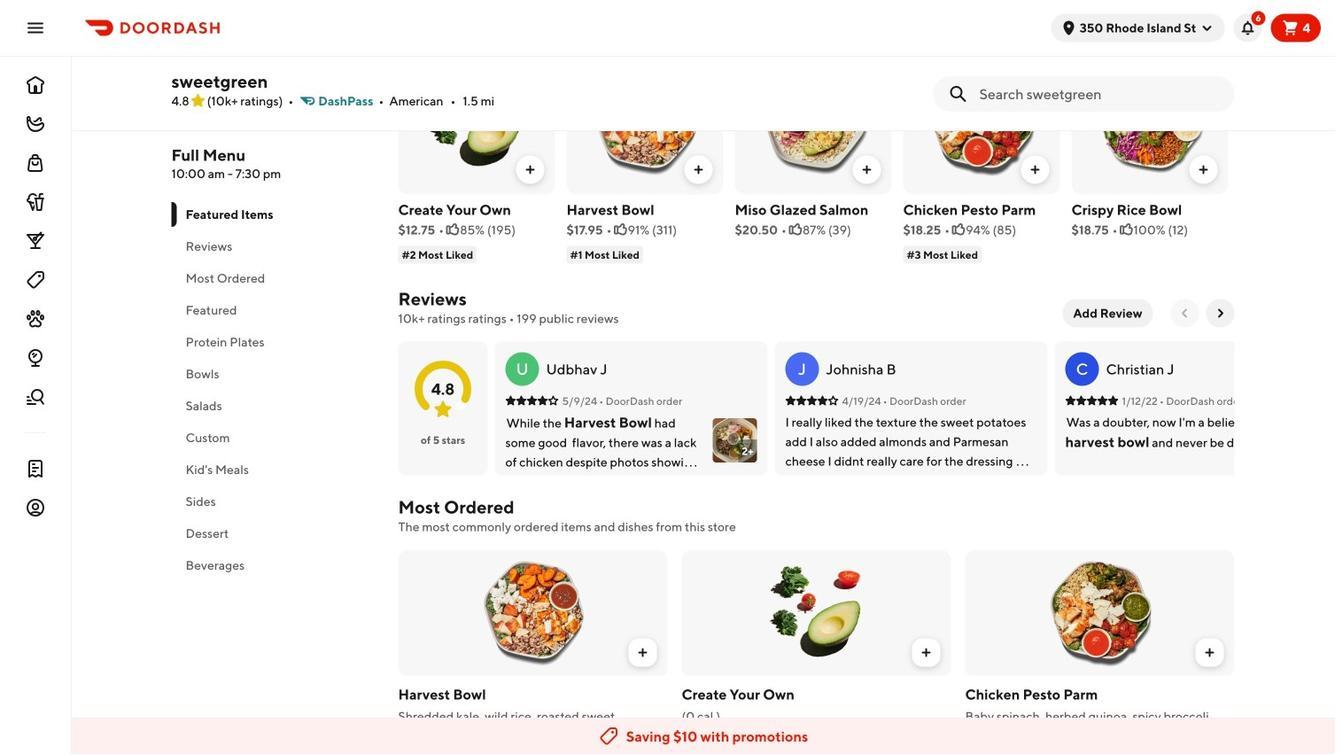 Task type: describe. For each thing, give the bounding box(es) containing it.
crispy rice bowl image
[[1072, 46, 1229, 194]]

0 vertical spatial chicken pesto parm image
[[903, 46, 1060, 194]]

next button of carousel image
[[1213, 17, 1228, 31]]

1 vertical spatial harvest bowl image
[[398, 550, 668, 676]]

previous button of carousel image
[[1178, 17, 1192, 31]]

add item to cart image for bottom harvest bowl image
[[636, 646, 650, 660]]

add item to cart image for the miso glazed salmon image
[[860, 163, 874, 177]]

add item to cart image for the top harvest bowl image
[[692, 163, 706, 177]]

previous image
[[1178, 306, 1192, 320]]

0 horizontal spatial create your own image
[[398, 46, 555, 194]]

1 vertical spatial create your own image
[[682, 550, 951, 676]]

next image
[[1213, 306, 1228, 320]]

0 vertical spatial harvest bowl image
[[567, 46, 723, 194]]

open menu image
[[25, 17, 46, 39]]

1 vertical spatial chicken pesto parm image
[[965, 550, 1235, 676]]



Task type: vqa. For each thing, say whether or not it's contained in the screenshot.
Open Menu image at the left top of the page
yes



Task type: locate. For each thing, give the bounding box(es) containing it.
add item to cart image
[[692, 163, 706, 177], [860, 163, 874, 177], [1028, 163, 1042, 177], [636, 646, 650, 660], [919, 646, 933, 660]]

add item to cart image
[[523, 163, 537, 177], [1197, 163, 1211, 177], [1203, 646, 1217, 660]]

0 vertical spatial create your own image
[[398, 46, 555, 194]]

add item to cart image for bottom create your own image
[[919, 646, 933, 660]]

notification bell image
[[1241, 21, 1255, 35]]

miso glazed salmon image
[[735, 46, 892, 194]]

Item Search search field
[[980, 84, 1221, 104]]

create your own image
[[398, 46, 555, 194], [682, 550, 951, 676]]

chicken pesto parm image
[[903, 46, 1060, 194], [965, 550, 1235, 676]]

1 horizontal spatial create your own image
[[682, 550, 951, 676]]

harvest bowl image
[[567, 46, 723, 194], [398, 550, 668, 676]]



